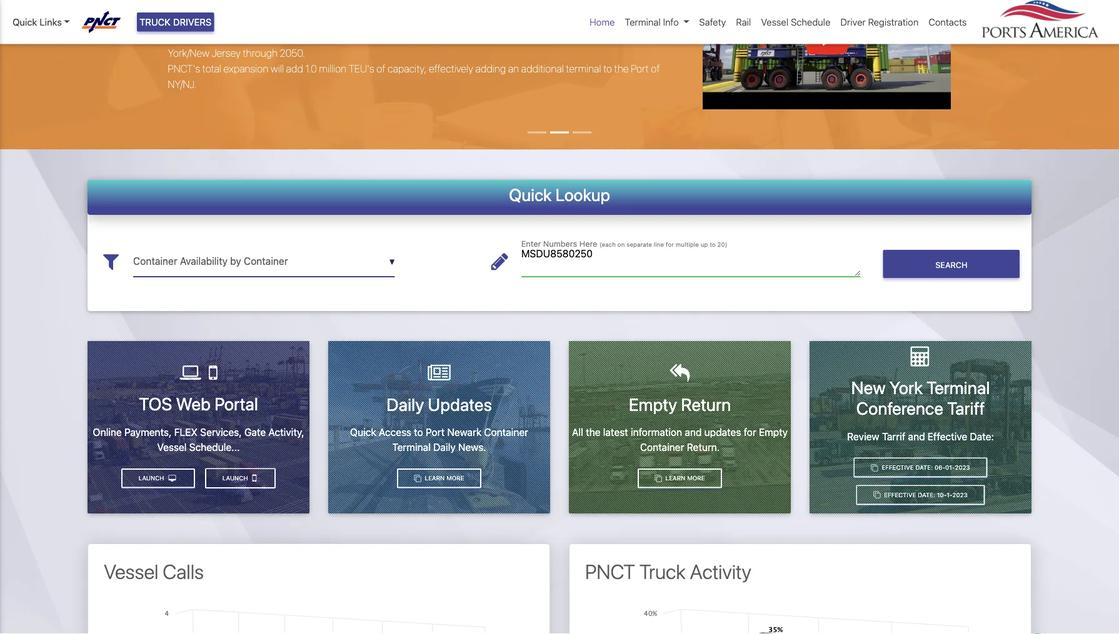 Task type: vqa. For each thing, say whether or not it's contained in the screenshot.
LINE
yes



Task type: describe. For each thing, give the bounding box(es) containing it.
container inside quick access to port newark container terminal daily news.
[[484, 427, 528, 439]]

more for return
[[687, 475, 705, 482]]

port right the in
[[386, 16, 404, 28]]

new york terminal conference tariff
[[852, 377, 990, 419]]

home
[[590, 17, 615, 27]]

port down home
[[588, 32, 606, 44]]

to inside port newark container terminal (pnct) located in port newark, new jersey occupies 272 acres, currently handling more than 1.3 million teu's.                                 pnct secured a long-term extension of its lease agreement with the port authority of new york/new jersey through 2050. pnct's total expansion will add 1.0 million teu's of capacity,                                 effectively adding an additional terminal to the port of ny/nj.
[[604, 63, 612, 75]]

latest
[[603, 427, 628, 439]]

2 vertical spatial clone image
[[874, 492, 881, 499]]

online payments, flex services, gate activity, vessel schedule...
[[93, 427, 304, 453]]

up
[[701, 241, 708, 248]]

learn more link for return
[[638, 469, 722, 489]]

safety
[[699, 17, 726, 27]]

an
[[508, 63, 519, 75]]

0 horizontal spatial million
[[229, 32, 256, 44]]

acres,
[[558, 16, 585, 28]]

expansion
[[224, 63, 269, 75]]

additional
[[521, 63, 564, 75]]

tariff
[[948, 399, 985, 419]]

information
[[631, 427, 682, 439]]

launch for "mobile" image
[[223, 475, 250, 482]]

line
[[654, 241, 664, 248]]

quick for quick links
[[13, 17, 37, 27]]

port down authority
[[631, 63, 649, 75]]

add
[[286, 63, 303, 75]]

quick links link
[[13, 15, 70, 29]]

of down terminal info link
[[651, 63, 660, 75]]

of left its
[[452, 32, 461, 44]]

tarrif
[[882, 431, 906, 443]]

secured
[[316, 32, 352, 44]]

york
[[890, 377, 923, 398]]

clone image for daily updates
[[414, 475, 421, 482]]

0 vertical spatial truck
[[139, 17, 171, 27]]

vessel schedule
[[761, 17, 831, 27]]

1 horizontal spatial truck
[[640, 561, 686, 584]]

portal
[[215, 394, 258, 415]]

total
[[203, 63, 221, 75]]

container inside port newark container terminal (pnct) located in port newark, new jersey occupies 272 acres, currently handling more than 1.3 million teu's.                                 pnct secured a long-term extension of its lease agreement with the port authority of new york/new jersey through 2050. pnct's total expansion will add 1.0 million teu's of capacity,                                 effectively adding an additional terminal to the port of ny/nj.
[[223, 16, 266, 28]]

terminal
[[566, 63, 601, 75]]

located
[[341, 16, 374, 28]]

1 horizontal spatial million
[[319, 63, 347, 75]]

lookup
[[556, 185, 610, 205]]

2 horizontal spatial the
[[615, 63, 629, 75]]

port inside quick access to port newark container terminal daily news.
[[426, 427, 445, 439]]

multiple
[[676, 241, 699, 248]]

long-
[[362, 32, 385, 44]]

newark,
[[406, 16, 441, 28]]

2050.
[[280, 47, 305, 59]]

terminal info link
[[620, 10, 694, 34]]

services,
[[200, 427, 242, 438]]

container inside all the latest information and updates for empty container return.
[[640, 442, 684, 454]]

return.
[[687, 442, 720, 454]]

port up more
[[168, 16, 186, 28]]

terminal up authority
[[625, 17, 661, 27]]

0 horizontal spatial jersey
[[212, 47, 241, 59]]

online
[[93, 427, 122, 438]]

truck drivers link
[[137, 12, 214, 32]]

home link
[[585, 10, 620, 34]]

all
[[572, 427, 584, 439]]

updates
[[428, 394, 492, 415]]

agreement
[[501, 32, 549, 44]]

(pnct)
[[307, 16, 339, 28]]

schedule
[[791, 17, 831, 27]]

truck drivers
[[139, 17, 212, 27]]

registration
[[868, 17, 919, 27]]

newark inside port newark container terminal (pnct) located in port newark, new jersey occupies 272 acres, currently handling more than 1.3 million teu's.                                 pnct secured a long-term extension of its lease agreement with the port authority of new york/new jersey through 2050. pnct's total expansion will add 1.0 million teu's of capacity,                                 effectively adding an additional terminal to the port of ny/nj.
[[188, 16, 221, 28]]

separate
[[627, 241, 652, 248]]

driver registration link
[[836, 10, 924, 34]]

schedule...
[[189, 442, 240, 453]]

news.
[[458, 442, 486, 454]]

1 horizontal spatial jersey
[[466, 16, 495, 28]]

conference
[[857, 399, 944, 419]]

launch for desktop image
[[139, 475, 166, 482]]

lease
[[475, 32, 499, 44]]

0 horizontal spatial daily
[[387, 394, 424, 415]]

quick for quick access to port newark container terminal daily news.
[[350, 427, 376, 439]]

contacts link
[[924, 10, 972, 34]]

york/new
[[168, 47, 209, 59]]

of down terminal info
[[650, 32, 658, 44]]

search button
[[884, 250, 1020, 278]]

vessel schedule link
[[756, 10, 836, 34]]

than
[[193, 32, 213, 44]]

adding
[[476, 63, 506, 75]]

term
[[385, 32, 405, 44]]

through
[[243, 47, 278, 59]]

1.0
[[305, 63, 317, 75]]

1 vertical spatial new
[[661, 32, 680, 44]]

20)
[[718, 241, 728, 248]]

date:
[[970, 431, 994, 443]]

authority
[[608, 32, 647, 44]]

review
[[848, 431, 880, 443]]

0 horizontal spatial new
[[444, 16, 463, 28]]

quick access to port newark container terminal daily news.
[[350, 427, 528, 454]]

empty inside all the latest information and updates for empty container return.
[[759, 427, 788, 439]]

quick for quick lookup
[[509, 185, 552, 205]]

2 launch link from the left
[[121, 469, 195, 489]]

vessel for schedule
[[761, 17, 789, 27]]



Task type: locate. For each thing, give the bounding box(es) containing it.
for right line at the right top
[[666, 241, 674, 248]]

for
[[666, 241, 674, 248], [744, 427, 757, 439]]

port down daily updates
[[426, 427, 445, 439]]

million
[[229, 32, 256, 44], [319, 63, 347, 75]]

1 horizontal spatial quick
[[350, 427, 376, 439]]

1 more from the left
[[447, 475, 464, 482]]

to right up
[[710, 241, 716, 248]]

teu's.
[[258, 32, 286, 44]]

0 vertical spatial to
[[604, 63, 612, 75]]

empty
[[629, 394, 677, 415], [759, 427, 788, 439]]

2 learn from the left
[[666, 475, 686, 482]]

1 horizontal spatial learn more
[[664, 475, 705, 482]]

0 vertical spatial million
[[229, 32, 256, 44]]

learn right clone icon
[[666, 475, 686, 482]]

currently
[[587, 16, 625, 28]]

new
[[444, 16, 463, 28], [661, 32, 680, 44], [852, 377, 886, 398]]

0 vertical spatial empty
[[629, 394, 677, 415]]

calls
[[163, 561, 204, 584]]

contacts
[[929, 17, 967, 27]]

1 horizontal spatial newark
[[447, 427, 482, 439]]

empty return
[[629, 394, 731, 415]]

clone image for new york terminal conference tariff
[[871, 465, 878, 472]]

1 vertical spatial million
[[319, 63, 347, 75]]

driver registration
[[841, 17, 919, 27]]

1 launch link from the left
[[205, 469, 276, 489]]

empty up information
[[629, 394, 677, 415]]

1 learn from the left
[[425, 475, 445, 482]]

and inside all the latest information and updates for empty container return.
[[685, 427, 702, 439]]

with
[[551, 32, 569, 44]]

0 horizontal spatial learn more
[[423, 475, 464, 482]]

daily
[[387, 394, 424, 415], [434, 442, 456, 454]]

safety link
[[694, 10, 731, 34]]

enter numbers here (each on separate line for multiple up to 20)
[[522, 239, 728, 248]]

clone image
[[871, 465, 878, 472], [414, 475, 421, 482], [874, 492, 881, 499]]

mobile image
[[252, 474, 257, 484]]

in
[[376, 16, 383, 28]]

and right tarrif
[[908, 431, 925, 443]]

0 vertical spatial vessel
[[761, 17, 789, 27]]

for right updates
[[744, 427, 757, 439]]

flex
[[174, 427, 198, 438]]

0 horizontal spatial launch link
[[121, 469, 195, 489]]

1 horizontal spatial for
[[744, 427, 757, 439]]

and up return.
[[685, 427, 702, 439]]

port newark container terminal (pnct) located in port newark, new jersey occupies 272 acres, currently handling more than 1.3 million teu's.                                 pnct secured a long-term extension of its lease agreement with the port authority of new york/new jersey through 2050. pnct's total expansion will add 1.0 million teu's of capacity,                                 effectively adding an additional terminal to the port of ny/nj.
[[168, 16, 680, 90]]

0 vertical spatial newark
[[188, 16, 221, 28]]

2 vertical spatial vessel
[[104, 561, 158, 584]]

terminal down access
[[392, 442, 431, 454]]

1 horizontal spatial daily
[[434, 442, 456, 454]]

0 horizontal spatial for
[[666, 241, 674, 248]]

272
[[539, 16, 555, 28]]

to inside enter numbers here (each on separate line for multiple up to 20)
[[710, 241, 716, 248]]

million right 1.0
[[319, 63, 347, 75]]

vessel inside online payments, flex services, gate activity, vessel schedule...
[[157, 442, 187, 453]]

1 vertical spatial jersey
[[212, 47, 241, 59]]

more down return.
[[687, 475, 705, 482]]

0 horizontal spatial container
[[223, 16, 266, 28]]

2 learn more from the left
[[664, 475, 705, 482]]

1 learn more link from the left
[[397, 469, 482, 489]]

review tarrif and effective date:
[[848, 431, 994, 443]]

1 horizontal spatial launch link
[[205, 469, 276, 489]]

links
[[40, 17, 62, 27]]

learn down quick access to port newark container terminal daily news.
[[425, 475, 445, 482]]

terminal inside port newark container terminal (pnct) located in port newark, new jersey occupies 272 acres, currently handling more than 1.3 million teu's.                                 pnct secured a long-term extension of its lease agreement with the port authority of new york/new jersey through 2050. pnct's total expansion will add 1.0 million teu's of capacity,                                 effectively adding an additional terminal to the port of ny/nj.
[[268, 16, 305, 28]]

2 vertical spatial the
[[586, 427, 601, 439]]

0 vertical spatial clone image
[[871, 465, 878, 472]]

effectively
[[429, 63, 473, 75]]

drivers
[[173, 17, 212, 27]]

to right terminal
[[604, 63, 612, 75]]

0 vertical spatial jersey
[[466, 16, 495, 28]]

1 horizontal spatial launch
[[223, 475, 250, 482]]

1 launch from the left
[[223, 475, 250, 482]]

container up news.
[[484, 427, 528, 439]]

1.3
[[215, 32, 226, 44]]

rail link
[[731, 10, 756, 34]]

0 horizontal spatial empty
[[629, 394, 677, 415]]

daily up access
[[387, 394, 424, 415]]

quick lookup
[[509, 185, 610, 205]]

occupies
[[497, 16, 537, 28]]

quick up "enter"
[[509, 185, 552, 205]]

web
[[176, 394, 211, 415]]

ny/nj.
[[168, 79, 197, 90]]

container up 1.3
[[223, 16, 266, 28]]

0 horizontal spatial learn more link
[[397, 469, 482, 489]]

the down authority
[[615, 63, 629, 75]]

newark up than
[[188, 16, 221, 28]]

0 horizontal spatial truck
[[139, 17, 171, 27]]

learn for updates
[[425, 475, 445, 482]]

1 horizontal spatial pnct
[[585, 561, 635, 584]]

new left york
[[852, 377, 886, 398]]

new inside new york terminal conference tariff
[[852, 377, 886, 398]]

2 learn more link from the left
[[638, 469, 722, 489]]

newark inside quick access to port newark container terminal daily news.
[[447, 427, 482, 439]]

vessel calls
[[104, 561, 204, 584]]

more
[[168, 32, 191, 44]]

▼
[[389, 258, 395, 267]]

jersey up lease
[[466, 16, 495, 28]]

vessel
[[761, 17, 789, 27], [157, 442, 187, 453], [104, 561, 158, 584]]

1 vertical spatial quick
[[509, 185, 552, 205]]

0 horizontal spatial quick
[[13, 17, 37, 27]]

of right 'teu's'
[[377, 63, 385, 75]]

daily left news.
[[434, 442, 456, 454]]

0 vertical spatial for
[[666, 241, 674, 248]]

quick left links
[[13, 17, 37, 27]]

to right access
[[414, 427, 423, 439]]

1 horizontal spatial new
[[661, 32, 680, 44]]

1 horizontal spatial and
[[908, 431, 925, 443]]

0 horizontal spatial the
[[571, 32, 586, 44]]

learn more down quick access to port newark container terminal daily news.
[[423, 475, 464, 482]]

a
[[354, 32, 359, 44]]

effective
[[928, 431, 968, 443]]

gate
[[244, 427, 266, 438]]

2 horizontal spatial quick
[[509, 185, 552, 205]]

launch left "mobile" image
[[223, 475, 250, 482]]

0 vertical spatial new
[[444, 16, 463, 28]]

to inside quick access to port newark container terminal daily news.
[[414, 427, 423, 439]]

2 horizontal spatial new
[[852, 377, 886, 398]]

return
[[681, 394, 731, 415]]

0 horizontal spatial pnct
[[289, 32, 313, 44]]

tos web portal
[[139, 394, 258, 415]]

None text field
[[133, 247, 395, 277]]

1 horizontal spatial the
[[586, 427, 601, 439]]

1 horizontal spatial empty
[[759, 427, 788, 439]]

0 vertical spatial container
[[223, 16, 266, 28]]

new down info
[[661, 32, 680, 44]]

handling
[[628, 16, 665, 28]]

1 learn more from the left
[[423, 475, 464, 482]]

updates
[[705, 427, 741, 439]]

1 vertical spatial clone image
[[414, 475, 421, 482]]

0 horizontal spatial learn
[[425, 475, 445, 482]]

1 vertical spatial empty
[[759, 427, 788, 439]]

activity
[[690, 561, 752, 584]]

launch link down schedule...
[[205, 469, 276, 489]]

terminal up tariff
[[927, 377, 990, 398]]

1 vertical spatial to
[[710, 241, 716, 248]]

2 vertical spatial quick
[[350, 427, 376, 439]]

learn more link down quick access to port newark container terminal daily news.
[[397, 469, 482, 489]]

terminal inside new york terminal conference tariff
[[927, 377, 990, 398]]

terminal info
[[625, 17, 679, 27]]

vessel for calls
[[104, 561, 158, 584]]

all the latest information and updates for empty container return.
[[572, 427, 788, 454]]

terminal up teu's.
[[268, 16, 305, 28]]

1 horizontal spatial learn
[[666, 475, 686, 482]]

access
[[379, 427, 412, 439]]

2 vertical spatial new
[[852, 377, 886, 398]]

learn more link down all the latest information and updates for empty container return.
[[638, 469, 722, 489]]

1 horizontal spatial container
[[484, 427, 528, 439]]

empty right updates
[[759, 427, 788, 439]]

the right all
[[586, 427, 601, 439]]

2 horizontal spatial to
[[710, 241, 716, 248]]

launch left desktop image
[[139, 475, 166, 482]]

2 vertical spatial container
[[640, 442, 684, 454]]

daily updates
[[387, 394, 492, 415]]

1 vertical spatial newark
[[447, 427, 482, 439]]

daily inside quick access to port newark container terminal daily news.
[[434, 442, 456, 454]]

the inside all the latest information and updates for empty container return.
[[586, 427, 601, 439]]

for inside enter numbers here (each on separate line for multiple up to 20)
[[666, 241, 674, 248]]

new up its
[[444, 16, 463, 28]]

desktop image
[[168, 475, 176, 482]]

launch link down the payments,
[[121, 469, 195, 489]]

0 vertical spatial quick
[[13, 17, 37, 27]]

extension
[[408, 32, 450, 44]]

truck up more
[[139, 17, 171, 27]]

learn more right clone icon
[[664, 475, 705, 482]]

more for updates
[[447, 475, 464, 482]]

1 vertical spatial truck
[[640, 561, 686, 584]]

million right 1.3
[[229, 32, 256, 44]]

terminal inside quick access to port newark container terminal daily news.
[[392, 442, 431, 454]]

1 horizontal spatial to
[[604, 63, 612, 75]]

learn more for updates
[[423, 475, 464, 482]]

1 horizontal spatial more
[[687, 475, 705, 482]]

0 vertical spatial pnct
[[289, 32, 313, 44]]

2 more from the left
[[687, 475, 705, 482]]

0 horizontal spatial more
[[447, 475, 464, 482]]

2 horizontal spatial container
[[640, 442, 684, 454]]

capacity,
[[388, 63, 427, 75]]

learn more link for updates
[[397, 469, 482, 489]]

container
[[223, 16, 266, 28], [484, 427, 528, 439], [640, 442, 684, 454]]

pnct's
[[168, 63, 200, 75]]

tos
[[139, 394, 172, 415]]

here
[[580, 239, 597, 248]]

rail
[[736, 17, 751, 27]]

quick left access
[[350, 427, 376, 439]]

1 vertical spatial daily
[[434, 442, 456, 454]]

0 vertical spatial daily
[[387, 394, 424, 415]]

pnct truck activity
[[585, 561, 752, 584]]

launch link
[[205, 469, 276, 489], [121, 469, 195, 489]]

1 vertical spatial vessel
[[157, 442, 187, 453]]

enter
[[522, 239, 541, 248]]

search
[[936, 260, 968, 269]]

numbers
[[543, 239, 577, 248]]

the
[[571, 32, 586, 44], [615, 63, 629, 75], [586, 427, 601, 439]]

for inside all the latest information and updates for empty container return.
[[744, 427, 757, 439]]

0 horizontal spatial launch
[[139, 475, 166, 482]]

2 vertical spatial to
[[414, 427, 423, 439]]

activity,
[[269, 427, 304, 438]]

0 horizontal spatial and
[[685, 427, 702, 439]]

port
[[168, 16, 186, 28], [386, 16, 404, 28], [588, 32, 606, 44], [631, 63, 649, 75], [426, 427, 445, 439]]

2 launch from the left
[[139, 475, 166, 482]]

more down news.
[[447, 475, 464, 482]]

vessel down flex
[[157, 442, 187, 453]]

container down information
[[640, 442, 684, 454]]

driver
[[841, 17, 866, 27]]

quick inside quick access to port newark container terminal daily news.
[[350, 427, 376, 439]]

1 horizontal spatial learn more link
[[638, 469, 722, 489]]

the down acres,
[[571, 32, 586, 44]]

1 vertical spatial container
[[484, 427, 528, 439]]

0 vertical spatial the
[[571, 32, 586, 44]]

0 horizontal spatial newark
[[188, 16, 221, 28]]

None text field
[[522, 247, 861, 277]]

pnct
[[289, 32, 313, 44], [585, 561, 635, 584]]

learn more for return
[[664, 475, 705, 482]]

vessel left calls
[[104, 561, 158, 584]]

of
[[452, 32, 461, 44], [650, 32, 658, 44], [377, 63, 385, 75], [651, 63, 660, 75]]

1 vertical spatial the
[[615, 63, 629, 75]]

pnct inside port newark container terminal (pnct) located in port newark, new jersey occupies 272 acres, currently handling more than 1.3 million teu's.                                 pnct secured a long-term extension of its lease agreement with the port authority of new york/new jersey through 2050. pnct's total expansion will add 1.0 million teu's of capacity,                                 effectively adding an additional terminal to the port of ny/nj.
[[289, 32, 313, 44]]

newark up news.
[[447, 427, 482, 439]]

learn for return
[[666, 475, 686, 482]]

jersey
[[466, 16, 495, 28], [212, 47, 241, 59]]

0 horizontal spatial to
[[414, 427, 423, 439]]

teu's
[[349, 63, 374, 75]]

payments,
[[124, 427, 172, 438]]

pnct ready for future image
[[0, 0, 1120, 220]]

to
[[604, 63, 612, 75], [710, 241, 716, 248], [414, 427, 423, 439]]

quick
[[13, 17, 37, 27], [509, 185, 552, 205], [350, 427, 376, 439]]

1 vertical spatial for
[[744, 427, 757, 439]]

vessel right rail link
[[761, 17, 789, 27]]

jersey down 1.3
[[212, 47, 241, 59]]

(each
[[600, 241, 616, 248]]

1 vertical spatial pnct
[[585, 561, 635, 584]]

clone image
[[655, 475, 662, 482]]

truck left activity
[[640, 561, 686, 584]]

info
[[663, 17, 679, 27]]



